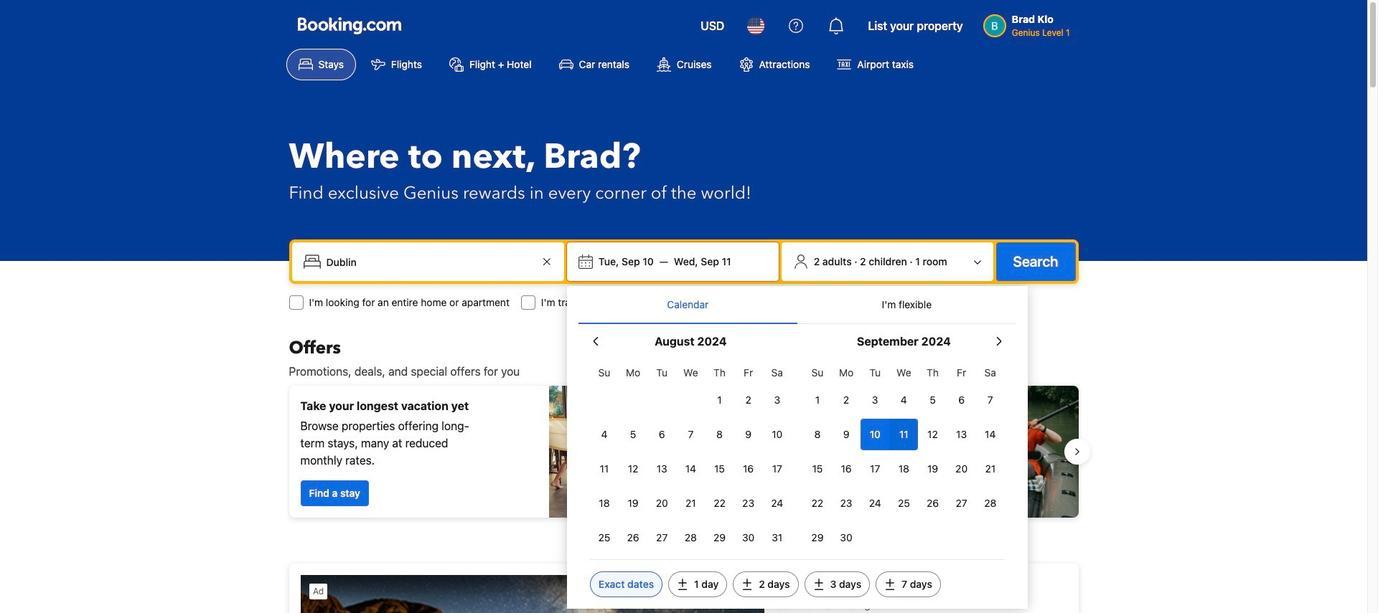 Task type: vqa. For each thing, say whether or not it's contained in the screenshot.
22 September 2024 checkbox
yes



Task type: locate. For each thing, give the bounding box(es) containing it.
16 August 2024 checkbox
[[734, 454, 763, 485]]

17 August 2024 checkbox
[[763, 454, 792, 485]]

22 August 2024 checkbox
[[705, 488, 734, 520]]

27 September 2024 checkbox
[[947, 488, 976, 520]]

1 horizontal spatial grid
[[803, 359, 1005, 554]]

1 August 2024 checkbox
[[705, 385, 734, 416]]

take your longest vacation yet image
[[549, 386, 678, 518]]

tab list
[[578, 286, 1016, 325]]

13 September 2024 checkbox
[[947, 419, 976, 451]]

region
[[277, 380, 1090, 524]]

27 August 2024 checkbox
[[648, 523, 676, 554]]

2 grid from the left
[[803, 359, 1005, 554]]

9 August 2024 checkbox
[[734, 419, 763, 451]]

grid
[[590, 359, 792, 554], [803, 359, 1005, 554]]

19 September 2024 checkbox
[[918, 454, 947, 485]]

1 grid from the left
[[590, 359, 792, 554]]

4 September 2024 checkbox
[[890, 385, 918, 416]]

19 August 2024 checkbox
[[619, 488, 648, 520]]

7 August 2024 checkbox
[[676, 419, 705, 451]]

10 September 2024 checkbox
[[861, 419, 890, 451]]

2 September 2024 checkbox
[[832, 385, 861, 416]]

28 September 2024 checkbox
[[976, 488, 1005, 520]]

12 August 2024 checkbox
[[619, 454, 648, 485]]

cell
[[861, 416, 890, 451], [890, 416, 918, 451]]

29 September 2024 checkbox
[[803, 523, 832, 554]]

28 August 2024 checkbox
[[676, 523, 705, 554]]

13 August 2024 checkbox
[[648, 454, 676, 485]]

22 September 2024 checkbox
[[803, 488, 832, 520]]

3 August 2024 checkbox
[[763, 385, 792, 416]]

2 August 2024 checkbox
[[734, 385, 763, 416]]

your account menu brad klo genius level 1 element
[[983, 6, 1076, 39]]

progress bar
[[675, 530, 692, 535]]

5 August 2024 checkbox
[[619, 419, 648, 451]]

11 August 2024 checkbox
[[590, 454, 619, 485]]

21 September 2024 checkbox
[[976, 454, 1005, 485]]

main content
[[277, 337, 1090, 614]]

booking.com image
[[298, 17, 401, 34]]

9 September 2024 checkbox
[[832, 419, 861, 451]]

15 September 2024 checkbox
[[803, 454, 832, 485]]

1 cell from the left
[[861, 416, 890, 451]]

24 August 2024 checkbox
[[763, 488, 792, 520]]

0 horizontal spatial grid
[[590, 359, 792, 554]]

8 September 2024 checkbox
[[803, 419, 832, 451]]

5 September 2024 checkbox
[[918, 385, 947, 416]]

21 August 2024 checkbox
[[676, 488, 705, 520]]

30 September 2024 checkbox
[[832, 523, 861, 554]]



Task type: describe. For each thing, give the bounding box(es) containing it.
29 August 2024 checkbox
[[705, 523, 734, 554]]

11 September 2024 checkbox
[[890, 419, 918, 451]]

4 August 2024 checkbox
[[590, 419, 619, 451]]

18 September 2024 checkbox
[[890, 454, 918, 485]]

14 August 2024 checkbox
[[676, 454, 705, 485]]

8 August 2024 checkbox
[[705, 419, 734, 451]]

23 September 2024 checkbox
[[832, 488, 861, 520]]

30 August 2024 checkbox
[[734, 523, 763, 554]]

31 August 2024 checkbox
[[763, 523, 792, 554]]

Where are you going? field
[[320, 249, 538, 275]]

23 August 2024 checkbox
[[734, 488, 763, 520]]

18 August 2024 checkbox
[[590, 488, 619, 520]]

a young girl and woman kayak on a river image
[[689, 386, 1078, 518]]

6 August 2024 checkbox
[[648, 419, 676, 451]]

3 September 2024 checkbox
[[861, 385, 890, 416]]

20 August 2024 checkbox
[[648, 488, 676, 520]]

10 August 2024 checkbox
[[763, 419, 792, 451]]

7 September 2024 checkbox
[[976, 385, 1005, 416]]

25 September 2024 checkbox
[[890, 488, 918, 520]]

20 September 2024 checkbox
[[947, 454, 976, 485]]

26 August 2024 checkbox
[[619, 523, 648, 554]]

26 September 2024 checkbox
[[918, 488, 947, 520]]

14 September 2024 checkbox
[[976, 419, 1005, 451]]

16 September 2024 checkbox
[[832, 454, 861, 485]]

12 September 2024 checkbox
[[918, 419, 947, 451]]

17 September 2024 checkbox
[[861, 454, 890, 485]]

6 September 2024 checkbox
[[947, 385, 976, 416]]

24 September 2024 checkbox
[[861, 488, 890, 520]]

1 September 2024 checkbox
[[803, 385, 832, 416]]

25 August 2024 checkbox
[[590, 523, 619, 554]]

15 August 2024 checkbox
[[705, 454, 734, 485]]

2 cell from the left
[[890, 416, 918, 451]]



